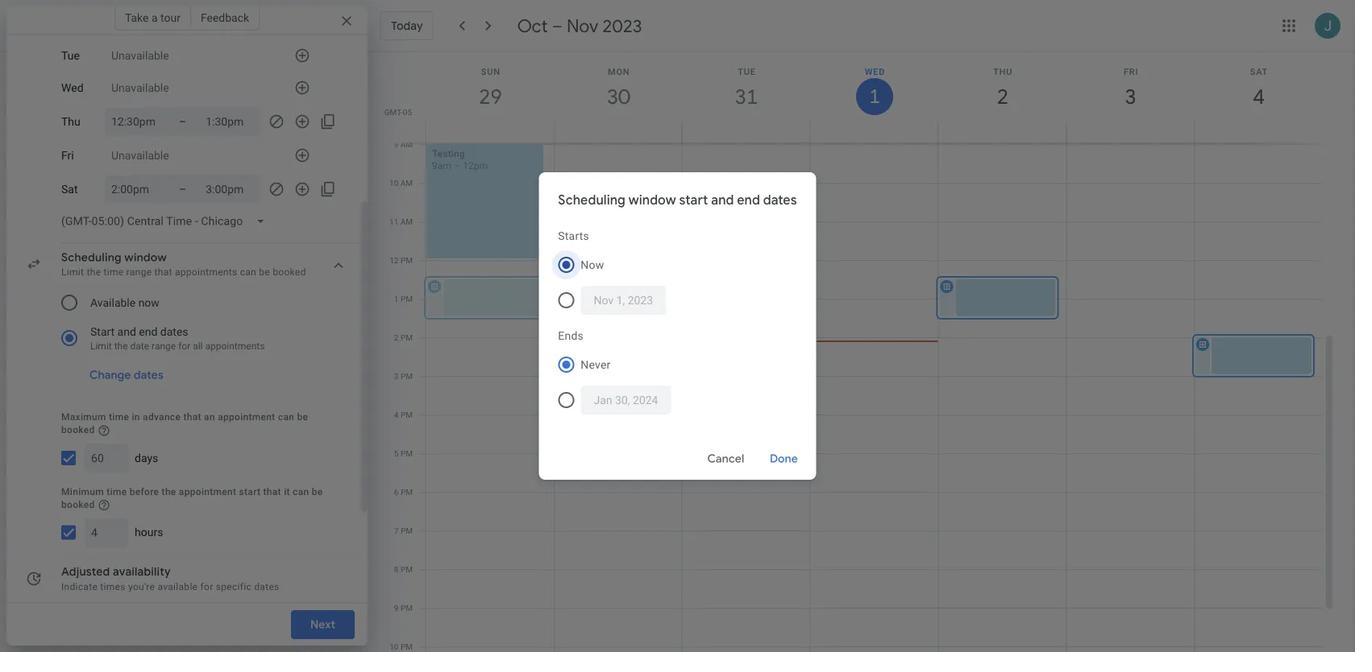 Task type: locate. For each thing, give the bounding box(es) containing it.
0 vertical spatial time
[[104, 267, 124, 278]]

2 vertical spatial –
[[179, 183, 186, 196]]

0 horizontal spatial and
[[117, 325, 136, 339]]

a
[[151, 11, 158, 24]]

0 vertical spatial am
[[400, 140, 413, 150]]

2 9 from the top
[[394, 604, 399, 614]]

booked inside minimum time before the appointment start that it can be booked
[[61, 500, 95, 511]]

oct
[[517, 15, 548, 37]]

that for window
[[154, 267, 172, 278]]

1 pm from the top
[[401, 256, 413, 266]]

pm right 6
[[401, 488, 413, 498]]

hours
[[135, 527, 163, 540]]

available
[[90, 296, 136, 310]]

limit inside scheduling window limit the time range that appointments can be booked
[[61, 267, 84, 278]]

date
[[130, 341, 149, 352]]

1 vertical spatial unavailable
[[111, 81, 169, 95]]

an
[[204, 412, 215, 423]]

time
[[104, 267, 124, 278], [109, 412, 129, 423], [107, 487, 127, 498]]

pm for 4 pm
[[401, 411, 413, 420]]

6 column header from the left
[[1066, 52, 1195, 143]]

the inside minimum time before the appointment start that it can be booked
[[162, 487, 176, 498]]

project
[[560, 342, 592, 353]]

10 down '9 pm'
[[390, 643, 399, 653]]

appointment
[[218, 412, 275, 423], [179, 487, 236, 498]]

time inside scheduling window limit the time range that appointments can be booked
[[104, 267, 124, 278]]

pm
[[401, 256, 413, 266], [401, 295, 413, 304], [401, 333, 413, 343], [401, 372, 413, 382], [401, 411, 413, 420], [401, 449, 413, 459], [401, 488, 413, 498], [401, 527, 413, 536], [401, 566, 413, 575], [401, 604, 413, 614], [401, 643, 413, 653]]

window inside scheduling window limit the time range that appointments can be booked
[[124, 251, 167, 265]]

2 vertical spatial time
[[107, 487, 127, 498]]

1 horizontal spatial end
[[737, 192, 760, 209]]

appointments
[[175, 267, 237, 278], [205, 341, 265, 352]]

1 vertical spatial booked
[[61, 425, 95, 436]]

booked for window
[[273, 267, 306, 278]]

start
[[679, 192, 708, 209], [239, 487, 261, 498]]

gmt-
[[384, 107, 403, 117]]

1 vertical spatial –
[[179, 115, 186, 128]]

2 vertical spatial be
[[312, 487, 323, 498]]

dates inside dialog
[[763, 192, 797, 209]]

0 horizontal spatial for
[[178, 341, 190, 352]]

indicate
[[61, 582, 98, 593]]

2 am from the top
[[400, 179, 413, 188]]

window for start
[[629, 192, 676, 209]]

time left the before
[[107, 487, 127, 498]]

2 vertical spatial that
[[263, 487, 281, 498]]

1 vertical spatial time
[[109, 412, 129, 423]]

grid
[[374, 52, 1336, 653]]

1 horizontal spatial scheduling
[[558, 192, 626, 209]]

1 horizontal spatial be
[[297, 412, 308, 423]]

2 horizontal spatial be
[[312, 487, 323, 498]]

11 pm from the top
[[401, 643, 413, 653]]

take a tour button
[[114, 5, 191, 31]]

unavailable right wed
[[111, 81, 169, 95]]

scheduling up "starts"
[[558, 192, 626, 209]]

0 vertical spatial 9
[[394, 140, 398, 150]]

fri
[[61, 149, 74, 162]]

0 vertical spatial range
[[126, 267, 152, 278]]

option group containing ends
[[552, 322, 797, 422]]

3
[[394, 372, 399, 382]]

3 pm from the top
[[401, 333, 413, 343]]

2 unavailable from the top
[[111, 81, 169, 95]]

be inside scheduling window limit the time range that appointments can be booked
[[259, 267, 270, 278]]

1 vertical spatial 9
[[394, 604, 399, 614]]

2 vertical spatial am
[[400, 217, 413, 227]]

am for 11 am
[[400, 217, 413, 227]]

1 10 from the top
[[389, 179, 398, 188]]

scheduling up available
[[61, 251, 122, 265]]

1 vertical spatial window
[[124, 251, 167, 265]]

10 pm from the top
[[401, 604, 413, 614]]

pm right 5
[[401, 449, 413, 459]]

can for time
[[293, 487, 309, 498]]

0 vertical spatial start
[[679, 192, 708, 209]]

am down 9 am at the left
[[400, 179, 413, 188]]

that inside minimum time before the appointment start that it can be booked
[[263, 487, 281, 498]]

testing button
[[426, 145, 543, 259]]

8 pm from the top
[[401, 527, 413, 536]]

4 pm from the top
[[401, 372, 413, 382]]

booked
[[273, 267, 306, 278], [61, 425, 95, 436], [61, 500, 95, 511]]

am down 05
[[400, 140, 413, 150]]

0 vertical spatial unavailable
[[111, 49, 169, 62]]

start and end dates limit the date range for all appointments
[[90, 325, 265, 352]]

2 vertical spatial booked
[[61, 500, 95, 511]]

unavailable
[[111, 49, 169, 62], [111, 81, 169, 95], [111, 149, 169, 162]]

window inside dialog
[[629, 192, 676, 209]]

scheduling inside the scheduling window start and end dates dialog
[[558, 192, 626, 209]]

9 pm from the top
[[401, 566, 413, 575]]

0 horizontal spatial limit
[[61, 267, 84, 278]]

scheduling
[[558, 192, 626, 209], [61, 251, 122, 265]]

next
[[310, 618, 335, 633]]

limit
[[61, 267, 84, 278], [90, 341, 112, 352]]

1 horizontal spatial and
[[711, 192, 734, 209]]

9
[[394, 140, 398, 150], [394, 604, 399, 614]]

pm right 12
[[401, 256, 413, 266]]

2 vertical spatial the
[[162, 487, 176, 498]]

1 vertical spatial can
[[278, 412, 294, 423]]

the inside scheduling window limit the time range that appointments can be booked
[[87, 267, 101, 278]]

dates inside button
[[134, 368, 164, 383]]

0 vertical spatial for
[[178, 341, 190, 352]]

1 unavailable from the top
[[111, 49, 169, 62]]

5 pm
[[394, 449, 413, 459]]

can
[[240, 267, 256, 278], [278, 412, 294, 423], [293, 487, 309, 498]]

and
[[711, 192, 734, 209], [117, 325, 136, 339]]

unavailable right fri
[[111, 149, 169, 162]]

0 vertical spatial that
[[154, 267, 172, 278]]

appointments inside start and end dates limit the date range for all appointments
[[205, 341, 265, 352]]

for inside start and end dates limit the date range for all appointments
[[178, 341, 190, 352]]

pm right 4
[[401, 411, 413, 420]]

1 horizontal spatial limit
[[90, 341, 112, 352]]

1 vertical spatial for
[[200, 582, 213, 593]]

2 vertical spatial can
[[293, 487, 309, 498]]

can inside maximum time in advance that an appointment can be booked
[[278, 412, 294, 423]]

appointments up start and end dates limit the date range for all appointments
[[175, 267, 237, 278]]

am
[[400, 140, 413, 150], [400, 179, 413, 188], [400, 217, 413, 227]]

you're
[[128, 582, 155, 593]]

pm right the 1
[[401, 295, 413, 304]]

appointments right all in the left of the page
[[205, 341, 265, 352]]

1 vertical spatial 10
[[390, 643, 399, 653]]

0 vertical spatial end
[[737, 192, 760, 209]]

that left it
[[263, 487, 281, 498]]

0 horizontal spatial the
[[87, 267, 101, 278]]

the left date
[[114, 341, 128, 352]]

time up available
[[104, 267, 124, 278]]

8 pm
[[394, 566, 413, 575]]

2 pm from the top
[[401, 295, 413, 304]]

can inside scheduling window limit the time range that appointments can be booked
[[240, 267, 256, 278]]

option group containing starts
[[552, 222, 797, 322]]

for left specific
[[200, 582, 213, 593]]

2 horizontal spatial the
[[162, 487, 176, 498]]

option group containing available now
[[55, 285, 332, 356]]

0 horizontal spatial start
[[239, 487, 261, 498]]

booked inside scheduling window limit the time range that appointments can be booked
[[273, 267, 306, 278]]

pm right 7
[[401, 527, 413, 536]]

now
[[138, 296, 160, 310]]

1 horizontal spatial start
[[679, 192, 708, 209]]

0 vertical spatial booked
[[273, 267, 306, 278]]

for inside "adjusted availability indicate times you're available for specific dates"
[[200, 582, 213, 593]]

end
[[737, 192, 760, 209], [139, 325, 157, 339]]

done
[[770, 452, 798, 467]]

1 vertical spatial end
[[139, 325, 157, 339]]

times
[[100, 582, 126, 593]]

advance
[[143, 412, 181, 423]]

maximum time in advance that an appointment can be booked
[[61, 412, 308, 436]]

0 horizontal spatial that
[[154, 267, 172, 278]]

9 down gmt-05
[[394, 140, 398, 150]]

–
[[552, 15, 563, 37], [179, 115, 186, 128], [179, 183, 186, 196]]

0 vertical spatial can
[[240, 267, 256, 278]]

the right the before
[[162, 487, 176, 498]]

2 vertical spatial unavailable
[[111, 149, 169, 162]]

9 pm
[[394, 604, 413, 614]]

for
[[178, 341, 190, 352], [200, 582, 213, 593]]

range inside start and end dates limit the date range for all appointments
[[152, 341, 176, 352]]

range inside scheduling window limit the time range that appointments can be booked
[[126, 267, 152, 278]]

12 pm
[[390, 256, 413, 266]]

time inside minimum time before the appointment start that it can be booked
[[107, 487, 127, 498]]

pm down 8 pm
[[401, 604, 413, 614]]

0 vertical spatial and
[[711, 192, 734, 209]]

0 horizontal spatial window
[[124, 251, 167, 265]]

time inside maximum time in advance that an appointment can be booked
[[109, 412, 129, 423]]

be
[[259, 267, 270, 278], [297, 412, 308, 423], [312, 487, 323, 498]]

all
[[193, 341, 203, 352]]

that up now
[[154, 267, 172, 278]]

7
[[394, 527, 399, 536]]

feedback button
[[191, 5, 260, 31]]

the up available
[[87, 267, 101, 278]]

1 vertical spatial be
[[297, 412, 308, 423]]

0 vertical spatial limit
[[61, 267, 84, 278]]

2 10 from the top
[[390, 643, 399, 653]]

pm for 12 pm
[[401, 256, 413, 266]]

the
[[87, 267, 101, 278], [114, 341, 128, 352], [162, 487, 176, 498]]

start inside the scheduling window start and end dates dialog
[[679, 192, 708, 209]]

0 vertical spatial appointments
[[175, 267, 237, 278]]

0 vertical spatial 10
[[389, 179, 398, 188]]

take
[[125, 11, 149, 24]]

oct – nov 2023
[[517, 15, 642, 37]]

testing
[[432, 148, 465, 160]]

9 down 8
[[394, 604, 399, 614]]

scheduling inside scheduling window limit the time range that appointments can be booked
[[61, 251, 122, 265]]

be inside minimum time before the appointment start that it can be booked
[[312, 487, 323, 498]]

0 vertical spatial –
[[552, 15, 563, 37]]

0 vertical spatial the
[[87, 267, 101, 278]]

available now
[[90, 296, 160, 310]]

1 vertical spatial scheduling
[[61, 251, 122, 265]]

0 vertical spatial scheduling
[[558, 192, 626, 209]]

4 column header from the left
[[810, 52, 939, 143]]

pm right 2
[[401, 333, 413, 343]]

0 horizontal spatial end
[[139, 325, 157, 339]]

scheduling for scheduling window start and end dates
[[558, 192, 626, 209]]

1 vertical spatial appointments
[[205, 341, 265, 352]]

can inside minimum time before the appointment start that it can be booked
[[293, 487, 309, 498]]

pm down '9 pm'
[[401, 643, 413, 653]]

that left an
[[183, 412, 201, 423]]

0 vertical spatial appointment
[[218, 412, 275, 423]]

scheduling window limit the time range that appointments can be booked
[[61, 251, 306, 278]]

Maximum days in advance that an appointment can be booked number field
[[91, 444, 122, 473]]

1 vertical spatial limit
[[90, 341, 112, 352]]

10 am
[[389, 179, 413, 188]]

window
[[629, 192, 676, 209], [124, 251, 167, 265]]

1 vertical spatial and
[[117, 325, 136, 339]]

it
[[284, 487, 290, 498]]

appointment right the before
[[179, 487, 236, 498]]

now
[[581, 258, 604, 272]]

specific
[[216, 582, 252, 593]]

1 vertical spatial the
[[114, 341, 128, 352]]

0 vertical spatial window
[[629, 192, 676, 209]]

1 am from the top
[[400, 140, 413, 150]]

2023
[[603, 15, 642, 37]]

1 horizontal spatial the
[[114, 341, 128, 352]]

availability
[[113, 566, 171, 580]]

10 up '11'
[[389, 179, 398, 188]]

minimum
[[61, 487, 104, 498]]

6 pm from the top
[[401, 449, 413, 459]]

end inside dialog
[[737, 192, 760, 209]]

pm for 3 pm
[[401, 372, 413, 382]]

3 am from the top
[[400, 217, 413, 227]]

1 9 from the top
[[394, 140, 398, 150]]

dates
[[763, 192, 797, 209], [160, 325, 188, 339], [134, 368, 164, 383], [254, 582, 279, 593]]

unavailable down take
[[111, 49, 169, 62]]

ends
[[558, 329, 584, 343]]

time left in
[[109, 412, 129, 423]]

1 horizontal spatial for
[[200, 582, 213, 593]]

3 unavailable from the top
[[111, 149, 169, 162]]

for left all in the left of the page
[[178, 341, 190, 352]]

range up now
[[126, 267, 152, 278]]

and inside start and end dates limit the date range for all appointments
[[117, 325, 136, 339]]

1 vertical spatial range
[[152, 341, 176, 352]]

5 pm from the top
[[401, 411, 413, 420]]

scheduling window start and end dates dialog
[[539, 173, 816, 480]]

the for window
[[87, 267, 101, 278]]

appointment inside minimum time before the appointment start that it can be booked
[[179, 487, 236, 498]]

pm right 8
[[401, 566, 413, 575]]

1 horizontal spatial window
[[629, 192, 676, 209]]

1 vertical spatial appointment
[[179, 487, 236, 498]]

7 pm from the top
[[401, 488, 413, 498]]

appointments inside scheduling window limit the time range that appointments can be booked
[[175, 267, 237, 278]]

pm for 10 pm
[[401, 643, 413, 653]]

am right '11'
[[400, 217, 413, 227]]

1 vertical spatial that
[[183, 412, 201, 423]]

appointment right an
[[218, 412, 275, 423]]

dates inside start and end dates limit the date range for all appointments
[[160, 325, 188, 339]]

1 horizontal spatial that
[[183, 412, 201, 423]]

pm right 3
[[401, 372, 413, 382]]

0 vertical spatial be
[[259, 267, 270, 278]]

10 pm
[[390, 643, 413, 653]]

done button
[[758, 440, 810, 479]]

option group
[[552, 222, 797, 322], [55, 285, 332, 356], [552, 322, 797, 422]]

0 horizontal spatial be
[[259, 267, 270, 278]]

range right date
[[152, 341, 176, 352]]

3 column header from the left
[[682, 52, 811, 143]]

2 pm
[[394, 333, 413, 343]]

that
[[154, 267, 172, 278], [183, 412, 201, 423], [263, 487, 281, 498]]

2 horizontal spatial that
[[263, 487, 281, 498]]

1 vertical spatial am
[[400, 179, 413, 188]]

1 vertical spatial start
[[239, 487, 261, 498]]

column header
[[426, 52, 555, 143], [554, 52, 683, 143], [682, 52, 811, 143], [810, 52, 939, 143], [938, 52, 1067, 143], [1066, 52, 1195, 143], [1194, 52, 1323, 143]]

0 horizontal spatial scheduling
[[61, 251, 122, 265]]

10
[[389, 179, 398, 188], [390, 643, 399, 653]]

that inside scheduling window limit the time range that appointments can be booked
[[154, 267, 172, 278]]



Task type: vqa. For each thing, say whether or not it's contained in the screenshot.
Feedback
yes



Task type: describe. For each thing, give the bounding box(es) containing it.
sat
[[61, 183, 78, 196]]

4
[[394, 411, 399, 420]]

tue
[[61, 49, 80, 62]]

1 pm
[[394, 295, 413, 304]]

end inside start and end dates limit the date range for all appointments
[[139, 325, 157, 339]]

scheduling window start and end dates
[[558, 192, 797, 209]]

tour
[[160, 11, 180, 24]]

can for window
[[240, 267, 256, 278]]

nov
[[567, 15, 599, 37]]

1 column header from the left
[[426, 52, 555, 143]]

booked inside maximum time in advance that an appointment can be booked
[[61, 425, 95, 436]]

8
[[394, 566, 399, 575]]

9 for 9 am
[[394, 140, 398, 150]]

be for time
[[312, 487, 323, 498]]

appointment inside maximum time in advance that an appointment can be booked
[[218, 412, 275, 423]]

5
[[394, 449, 399, 459]]

pm for 6 pm
[[401, 488, 413, 498]]

time for minimum
[[107, 487, 127, 498]]

4 pm
[[394, 411, 413, 420]]

10 for 10 pm
[[390, 643, 399, 653]]

– for thu
[[179, 115, 186, 128]]

11
[[389, 217, 398, 227]]

6 pm
[[394, 488, 413, 498]]

change dates
[[89, 368, 164, 383]]

wed
[[61, 81, 83, 95]]

take a tour
[[125, 11, 180, 24]]

next button
[[291, 611, 355, 640]]

window for limit
[[124, 251, 167, 265]]

grid containing testing
[[374, 52, 1336, 653]]

thu
[[61, 115, 80, 128]]

time for maximum
[[109, 412, 129, 423]]

gmt-05
[[384, 107, 412, 117]]

12
[[390, 256, 399, 266]]

days
[[135, 452, 158, 465]]

pm for 2 pm
[[401, 333, 413, 343]]

in
[[132, 412, 140, 423]]

cancel
[[708, 452, 745, 467]]

be inside maximum time in advance that an appointment can be booked
[[297, 412, 308, 423]]

before
[[130, 487, 159, 498]]

minimum time before the appointment start that it can be booked
[[61, 487, 323, 511]]

starts
[[558, 229, 589, 243]]

adjusted availability indicate times you're available for specific dates
[[61, 566, 279, 593]]

the for time
[[162, 487, 176, 498]]

9 am
[[394, 140, 413, 150]]

cancel button
[[700, 440, 752, 479]]

and inside dialog
[[711, 192, 734, 209]]

unavailable for wed
[[111, 81, 169, 95]]

unavailable for tue
[[111, 49, 169, 62]]

7 pm
[[394, 527, 413, 536]]

6
[[394, 488, 399, 498]]

Start date of the appointment schedules text field
[[594, 286, 653, 315]]

today
[[391, 19, 423, 33]]

maximum
[[61, 412, 106, 423]]

adjusted
[[61, 566, 110, 580]]

scheduling for scheduling window limit the time range that appointments can be booked
[[61, 251, 122, 265]]

unavailable for fri
[[111, 149, 169, 162]]

never
[[581, 358, 611, 372]]

pm for 8 pm
[[401, 566, 413, 575]]

the inside start and end dates limit the date range for all appointments
[[114, 341, 128, 352]]

pm for 5 pm
[[401, 449, 413, 459]]

start
[[90, 325, 115, 339]]

1
[[394, 295, 399, 304]]

change dates button
[[83, 361, 170, 390]]

booked for time
[[61, 500, 95, 511]]

change
[[89, 368, 131, 383]]

Minimum amount of hours before the start of the appointment that it can be booked number field
[[91, 519, 122, 548]]

am for 9 am
[[400, 140, 413, 150]]

feedback
[[201, 11, 249, 24]]

am for 10 am
[[400, 179, 413, 188]]

3 pm
[[394, 372, 413, 382]]

start inside minimum time before the appointment start that it can be booked
[[239, 487, 261, 498]]

pm for 9 pm
[[401, 604, 413, 614]]

End date of the appointment schedules text field
[[594, 386, 658, 415]]

9 for 9 pm
[[394, 604, 399, 614]]

that inside maximum time in advance that an appointment can be booked
[[183, 412, 201, 423]]

– for sat
[[179, 183, 186, 196]]

dates inside "adjusted availability indicate times you're available for specific dates"
[[254, 582, 279, 593]]

limit inside start and end dates limit the date range for all appointments
[[90, 341, 112, 352]]

today button
[[381, 11, 433, 40]]

11 am
[[389, 217, 413, 227]]

available
[[158, 582, 198, 593]]

be for window
[[259, 267, 270, 278]]

pm for 7 pm
[[401, 527, 413, 536]]

project button
[[554, 338, 671, 414]]

2 column header from the left
[[554, 52, 683, 143]]

05
[[403, 107, 412, 117]]

pm for 1 pm
[[401, 295, 413, 304]]

that for time
[[263, 487, 281, 498]]

5 column header from the left
[[938, 52, 1067, 143]]

7 column header from the left
[[1194, 52, 1323, 143]]

2
[[394, 333, 399, 343]]

10 for 10 am
[[389, 179, 398, 188]]



